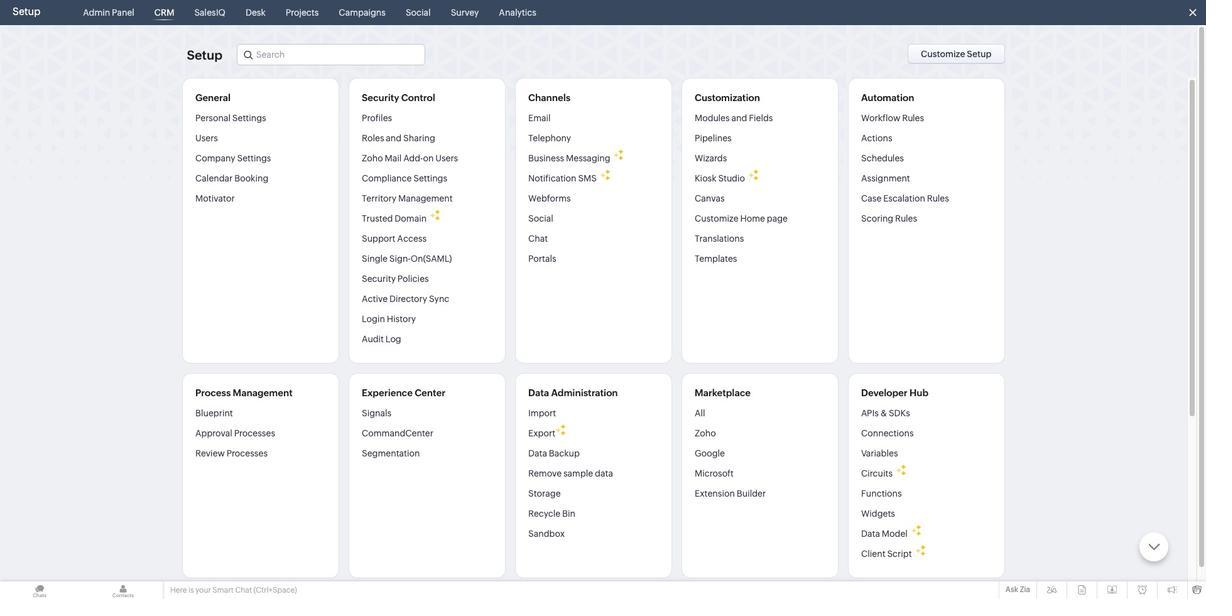 Task type: describe. For each thing, give the bounding box(es) containing it.
salesiq
[[194, 8, 226, 18]]

panel
[[112, 8, 134, 18]]

campaigns link
[[334, 0, 391, 25]]

analytics
[[499, 8, 537, 18]]

setup
[[13, 6, 40, 18]]

survey
[[451, 8, 479, 18]]

projects link
[[281, 0, 324, 25]]

ask zia
[[1006, 586, 1031, 594]]

projects
[[286, 8, 319, 18]]

here is your smart chat (ctrl+space)
[[170, 586, 297, 595]]

desk
[[246, 8, 266, 18]]

salesiq link
[[189, 0, 231, 25]]

contacts image
[[84, 582, 163, 600]]

chat
[[235, 586, 252, 595]]

social
[[406, 8, 431, 18]]

campaigns
[[339, 8, 386, 18]]

chats image
[[0, 582, 79, 600]]



Task type: locate. For each thing, give the bounding box(es) containing it.
admin panel link
[[78, 0, 139, 25]]

(ctrl+space)
[[254, 586, 297, 595]]

here
[[170, 586, 187, 595]]

admin
[[83, 8, 110, 18]]

crm
[[154, 8, 174, 18]]

admin panel
[[83, 8, 134, 18]]

crm link
[[149, 0, 179, 25]]

your
[[195, 586, 211, 595]]

social link
[[401, 0, 436, 25]]

desk link
[[241, 0, 271, 25]]

smart
[[213, 586, 234, 595]]

ask
[[1006, 586, 1019, 594]]

analytics link
[[494, 0, 542, 25]]

survey link
[[446, 0, 484, 25]]

is
[[188, 586, 194, 595]]

zia
[[1020, 586, 1031, 594]]



